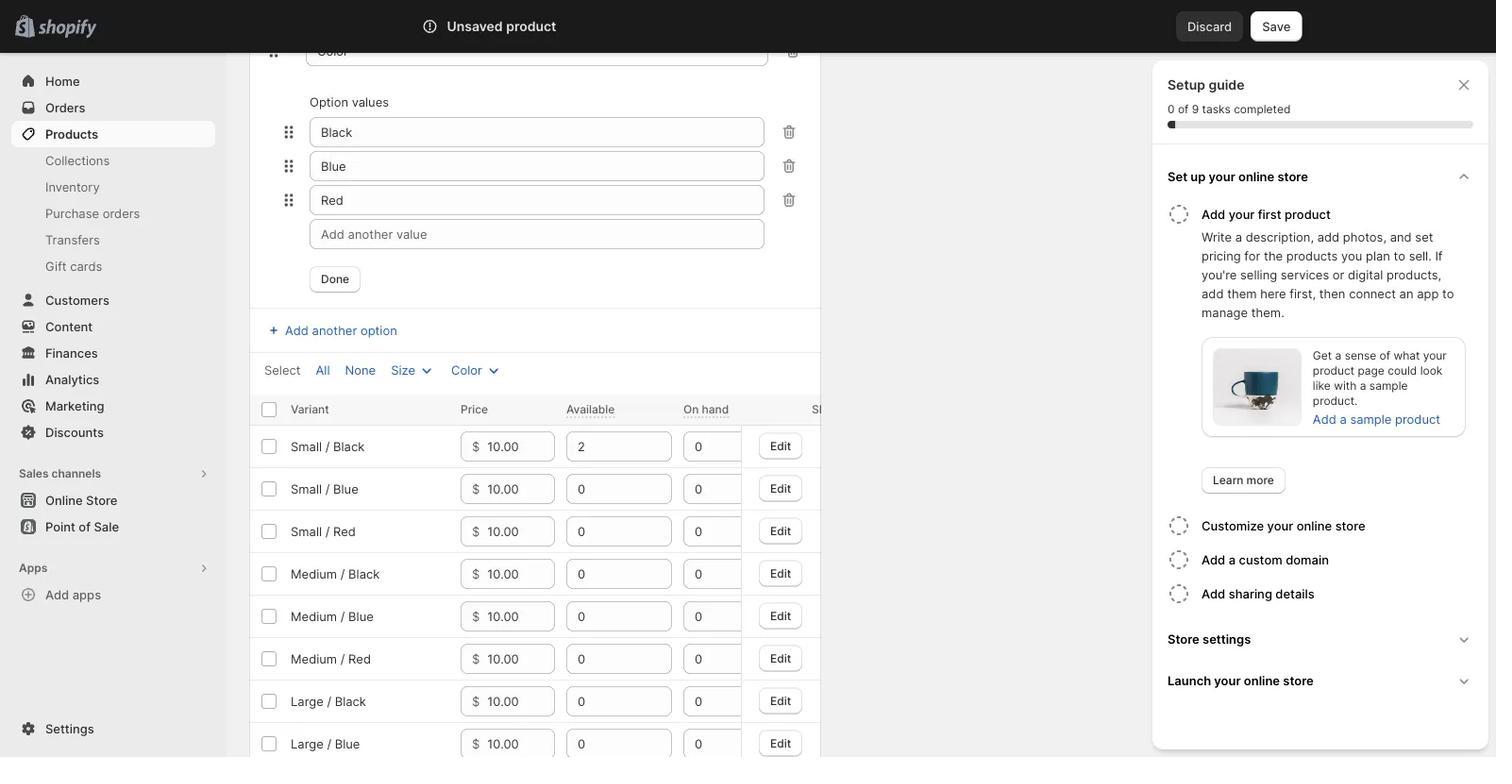 Task type: locate. For each thing, give the bounding box(es) containing it.
5 $ from the top
[[472, 609, 480, 624]]

sale
[[94, 519, 119, 534]]

your up look
[[1424, 349, 1447, 363]]

online for customize your online store
[[1297, 518, 1332, 533]]

edit button for large / blue
[[759, 730, 803, 756]]

store
[[86, 493, 117, 507], [1168, 632, 1200, 646]]

shopify image
[[38, 19, 97, 38]]

add right mark add sharing details as done image
[[1202, 586, 1226, 601]]

variant
[[291, 403, 329, 416]]

4 edit from the top
[[770, 566, 791, 580]]

add up products
[[1318, 229, 1340, 244]]

online up domain
[[1297, 518, 1332, 533]]

$ for small / red
[[472, 524, 480, 539]]

3 options element from the top
[[291, 524, 356, 539]]

8 options element from the top
[[291, 736, 360, 751]]

store up launch
[[1168, 632, 1200, 646]]

1 horizontal spatial add
[[1318, 229, 1340, 244]]

6 edit button from the top
[[759, 645, 803, 672]]

/ down variant
[[325, 439, 330, 454]]

4 $ text field from the top
[[487, 644, 555, 674]]

store for customize your online store
[[1336, 518, 1366, 533]]

options element up 'medium / blue'
[[291, 566, 380, 581]]

0 vertical spatial of
[[1178, 102, 1189, 116]]

app
[[1417, 286, 1439, 301]]

/ for small / black
[[325, 439, 330, 454]]

/ down large / black
[[327, 736, 331, 751]]

connect
[[1349, 286, 1396, 301]]

store down store settings button
[[1283, 673, 1314, 688]]

black up small / blue
[[333, 439, 365, 454]]

3 $ text field from the top
[[487, 601, 555, 632]]

$ text field for small / blue
[[487, 474, 555, 504]]

$ for medium / blue
[[472, 609, 480, 624]]

plan
[[1366, 248, 1391, 263]]

store up the sale
[[86, 493, 117, 507]]

them.
[[1252, 305, 1285, 320]]

get
[[1313, 349, 1332, 363]]

/ down 'medium / blue'
[[341, 651, 345, 666]]

done button
[[310, 266, 361, 293]]

1 vertical spatial black
[[348, 566, 380, 581]]

edit button for medium / red
[[759, 645, 803, 672]]

select
[[264, 363, 301, 377]]

products,
[[1387, 267, 1442, 282]]

gift cards link
[[11, 253, 215, 279]]

large up large / blue
[[291, 694, 324, 709]]

customers
[[45, 293, 109, 307]]

1 $ text field from the top
[[487, 474, 555, 504]]

product.
[[1313, 394, 1358, 408]]

medium down "small / red"
[[291, 566, 337, 581]]

add down you're
[[1202, 286, 1224, 301]]

edit for large / black
[[770, 694, 791, 707]]

your right the up
[[1209, 169, 1236, 184]]

medium for medium / blue
[[291, 609, 337, 624]]

add for first
[[1202, 207, 1226, 221]]

2 options element from the top
[[291, 482, 358, 496]]

8 $ from the top
[[472, 736, 480, 751]]

a right get at the right top
[[1335, 349, 1342, 363]]

1 vertical spatial store
[[1168, 632, 1200, 646]]

launch your online store
[[1168, 673, 1314, 688]]

sample
[[1370, 379, 1408, 393], [1351, 412, 1392, 426]]

purchase
[[45, 206, 99, 220]]

finances
[[45, 346, 98, 360]]

of
[[1178, 102, 1189, 116], [1380, 349, 1391, 363], [79, 519, 91, 534]]

3 edit button from the top
[[759, 518, 803, 544]]

1 vertical spatial blue
[[348, 609, 374, 624]]

content link
[[11, 313, 215, 340]]

your left the first at right
[[1229, 207, 1255, 221]]

tasks
[[1202, 102, 1231, 116]]

1 large from the top
[[291, 694, 324, 709]]

blue down large / black
[[335, 736, 360, 751]]

9
[[1192, 102, 1199, 116]]

$ for small / blue
[[472, 482, 480, 496]]

options element containing medium / black
[[291, 566, 380, 581]]

to
[[1394, 248, 1406, 263], [1443, 286, 1454, 301]]

medium / black
[[291, 566, 380, 581]]

$ for large / blue
[[472, 736, 480, 751]]

2 $ from the top
[[472, 482, 480, 496]]

blue for medium / blue
[[348, 609, 374, 624]]

/ down medium / red in the bottom left of the page
[[327, 694, 331, 709]]

medium
[[291, 566, 337, 581], [291, 609, 337, 624], [291, 651, 337, 666]]

or
[[1333, 267, 1345, 282]]

small / black
[[291, 439, 365, 454]]

customize your online store button
[[1202, 509, 1481, 543]]

black for large / black
[[335, 694, 366, 709]]

sharing
[[1229, 586, 1273, 601]]

None number field
[[566, 431, 644, 462], [684, 431, 761, 462], [566, 474, 644, 504], [684, 474, 761, 504], [566, 516, 644, 547], [684, 516, 761, 547], [566, 559, 644, 589], [684, 559, 761, 589], [566, 601, 644, 632], [684, 601, 761, 632], [566, 644, 644, 674], [684, 644, 761, 674], [566, 686, 644, 717], [684, 686, 761, 717], [566, 729, 644, 757], [684, 729, 761, 757], [566, 431, 644, 462], [684, 431, 761, 462], [566, 474, 644, 504], [684, 474, 761, 504], [566, 516, 644, 547], [684, 516, 761, 547], [566, 559, 644, 589], [684, 559, 761, 589], [566, 601, 644, 632], [684, 601, 761, 632], [566, 644, 644, 674], [684, 644, 761, 674], [566, 686, 644, 717], [684, 686, 761, 717], [566, 729, 644, 757], [684, 729, 761, 757]]

add down product. on the bottom right of the page
[[1313, 412, 1337, 426]]

your up add a custom domain on the bottom right
[[1268, 518, 1294, 533]]

options element containing medium / blue
[[291, 609, 374, 624]]

options element containing large / black
[[291, 694, 366, 709]]

all
[[316, 363, 330, 377]]

edit
[[770, 439, 791, 452], [770, 481, 791, 495], [770, 524, 791, 537], [770, 566, 791, 580], [770, 609, 791, 622], [770, 651, 791, 665], [770, 694, 791, 707], [770, 736, 791, 750]]

online store button
[[0, 487, 227, 514]]

of left the sale
[[79, 519, 91, 534]]

a inside button
[[1229, 552, 1236, 567]]

mark add your first product as done image
[[1168, 203, 1191, 226]]

6 $ text field from the top
[[487, 729, 555, 757]]

1 vertical spatial small
[[291, 482, 322, 496]]

2 vertical spatial black
[[335, 694, 366, 709]]

to down and
[[1394, 248, 1406, 263]]

hand
[[702, 403, 729, 416]]

of left 9
[[1178, 102, 1189, 116]]

1 vertical spatial online
[[1297, 518, 1332, 533]]

add for custom
[[1202, 552, 1226, 567]]

set up your online store button
[[1160, 156, 1481, 197]]

1 options element from the top
[[291, 439, 365, 454]]

discounts link
[[11, 419, 215, 446]]

add right mark add a custom domain as done image
[[1202, 552, 1226, 567]]

small down small / blue
[[291, 524, 322, 539]]

black
[[333, 439, 365, 454], [348, 566, 380, 581], [335, 694, 366, 709]]

options element up medium / red in the bottom left of the page
[[291, 609, 374, 624]]

/ for small / blue
[[325, 482, 330, 496]]

options element down medium / red in the bottom left of the page
[[291, 694, 366, 709]]

small / blue
[[291, 482, 358, 496]]

a inside write a description, add photos, and set pricing for the products you plan to sell. if you're selling services or digital products, add them here first, then connect an app to manage them.
[[1236, 229, 1243, 244]]

small down variant
[[291, 439, 322, 454]]

$ for small / black
[[472, 439, 480, 454]]

None text field
[[310, 117, 765, 147], [310, 151, 765, 181], [310, 185, 765, 215], [310, 117, 765, 147], [310, 151, 765, 181], [310, 185, 765, 215]]

red up medium / black
[[333, 524, 356, 539]]

red for medium / red
[[348, 651, 371, 666]]

7 edit button from the top
[[759, 688, 803, 714]]

options element for $ text box related to medium / red
[[291, 651, 371, 666]]

learn
[[1213, 473, 1244, 487]]

large for large / blue
[[291, 736, 324, 751]]

of inside 'button'
[[79, 519, 91, 534]]

sample down could
[[1370, 379, 1408, 393]]

0 vertical spatial large
[[291, 694, 324, 709]]

0 vertical spatial online
[[1239, 169, 1275, 184]]

0
[[1168, 102, 1175, 116]]

edit for medium / black
[[770, 566, 791, 580]]

options element containing small / blue
[[291, 482, 358, 496]]

0 vertical spatial small
[[291, 439, 322, 454]]

2 medium from the top
[[291, 609, 337, 624]]

product
[[506, 18, 556, 34], [1285, 207, 1331, 221], [1313, 364, 1355, 378], [1396, 412, 1441, 426]]

0 horizontal spatial of
[[79, 519, 91, 534]]

photos,
[[1343, 229, 1387, 244]]

on hand
[[684, 403, 729, 416]]

of for 9
[[1178, 102, 1189, 116]]

3 $ from the top
[[472, 524, 480, 539]]

$ for large / black
[[472, 694, 480, 709]]

options element containing medium / red
[[291, 651, 371, 666]]

large
[[291, 694, 324, 709], [291, 736, 324, 751]]

7 edit from the top
[[770, 694, 791, 707]]

medium up large / black
[[291, 651, 337, 666]]

here
[[1261, 286, 1287, 301]]

1 vertical spatial medium
[[291, 609, 337, 624]]

your right launch
[[1215, 673, 1241, 688]]

large down large / black
[[291, 736, 324, 751]]

5 $ text field from the top
[[487, 686, 555, 717]]

8 edit button from the top
[[759, 730, 803, 756]]

$ text field for small / red
[[487, 516, 555, 547]]

first
[[1258, 207, 1282, 221]]

options element for $ text field for small / black
[[291, 439, 365, 454]]

add your first product element
[[1164, 228, 1481, 494]]

store up the first at right
[[1278, 169, 1309, 184]]

7 $ from the top
[[472, 694, 480, 709]]

1 $ from the top
[[472, 439, 480, 454]]

edit button for small / blue
[[759, 475, 803, 502]]

options element containing small / black
[[291, 439, 365, 454]]

1 vertical spatial to
[[1443, 286, 1454, 301]]

1 vertical spatial $ text field
[[487, 516, 555, 547]]

sense
[[1345, 349, 1377, 363]]

product down get at the right top
[[1313, 364, 1355, 378]]

1 edit from the top
[[770, 439, 791, 452]]

medium up medium / red in the bottom left of the page
[[291, 609, 337, 624]]

options element down variant
[[291, 439, 365, 454]]

2 vertical spatial small
[[291, 524, 322, 539]]

store up add a custom domain button in the right bottom of the page
[[1336, 518, 1366, 533]]

options element down large / black
[[291, 736, 360, 751]]

/ for small / red
[[325, 524, 330, 539]]

2 vertical spatial medium
[[291, 651, 337, 666]]

2 vertical spatial online
[[1244, 673, 1280, 688]]

add your first product button
[[1202, 197, 1481, 228]]

inventory link
[[11, 174, 215, 200]]

options element
[[291, 439, 365, 454], [291, 482, 358, 496], [291, 524, 356, 539], [291, 566, 380, 581], [291, 609, 374, 624], [291, 651, 371, 666], [291, 694, 366, 709], [291, 736, 360, 751]]

1 vertical spatial add
[[1202, 286, 1224, 301]]

options element containing large / blue
[[291, 736, 360, 751]]

0 vertical spatial medium
[[291, 566, 337, 581]]

first,
[[1290, 286, 1316, 301]]

4 options element from the top
[[291, 566, 380, 581]]

edit button for small / red
[[759, 518, 803, 544]]

0 vertical spatial to
[[1394, 248, 1406, 263]]

1 horizontal spatial of
[[1178, 102, 1189, 116]]

3 edit from the top
[[770, 524, 791, 537]]

your inside get a sense of what your product page could look like with a sample product. add a sample product
[[1424, 349, 1447, 363]]

add left apps
[[45, 587, 69, 602]]

2 edit from the top
[[770, 481, 791, 495]]

store inside the setup guide 'dialog'
[[1168, 632, 1200, 646]]

medium / red
[[291, 651, 371, 666]]

options element down 'medium / blue'
[[291, 651, 371, 666]]

orders
[[45, 100, 85, 115]]

customize your online store
[[1202, 518, 1366, 533]]

sales channels button
[[11, 461, 215, 487]]

medium for medium / red
[[291, 651, 337, 666]]

red down 'medium / blue'
[[348, 651, 371, 666]]

small for small / blue
[[291, 482, 322, 496]]

4 edit button from the top
[[759, 560, 803, 587]]

0 vertical spatial black
[[333, 439, 365, 454]]

you're
[[1202, 267, 1237, 282]]

1 vertical spatial sample
[[1351, 412, 1392, 426]]

2 vertical spatial blue
[[335, 736, 360, 751]]

setup
[[1168, 77, 1206, 93]]

add left another
[[285, 323, 309, 338]]

$ text field
[[487, 431, 555, 462], [487, 516, 555, 547]]

0 vertical spatial $ text field
[[487, 431, 555, 462]]

add your first product
[[1202, 207, 1331, 221]]

another
[[312, 323, 357, 338]]

$ text field for small / black
[[487, 431, 555, 462]]

a right write at right top
[[1236, 229, 1243, 244]]

options element up "small / red"
[[291, 482, 358, 496]]

8 edit from the top
[[770, 736, 791, 750]]

search button
[[474, 11, 1022, 42]]

edit button for medium / blue
[[759, 603, 803, 629]]

1 medium from the top
[[291, 566, 337, 581]]

0 vertical spatial store
[[86, 493, 117, 507]]

1 $ text field from the top
[[487, 431, 555, 462]]

domain
[[1286, 552, 1329, 567]]

blue for small / blue
[[333, 482, 358, 496]]

/ down small / black
[[325, 482, 330, 496]]

a down page
[[1360, 379, 1367, 393]]

2 large from the top
[[291, 736, 324, 751]]

4 $ from the top
[[472, 566, 480, 581]]

online down "settings"
[[1244, 673, 1280, 688]]

of up page
[[1380, 349, 1391, 363]]

online
[[1239, 169, 1275, 184], [1297, 518, 1332, 533], [1244, 673, 1280, 688]]

all button
[[304, 357, 341, 383]]

products link
[[11, 121, 215, 147]]

1 horizontal spatial store
[[1168, 632, 1200, 646]]

them
[[1228, 286, 1257, 301]]

options element for small / blue's $ text box
[[291, 482, 358, 496]]

options element down small / blue
[[291, 524, 356, 539]]

0 horizontal spatial add
[[1202, 286, 1224, 301]]

2 horizontal spatial of
[[1380, 349, 1391, 363]]

options element containing small / red
[[291, 524, 356, 539]]

blue down medium / black
[[348, 609, 374, 624]]

5 options element from the top
[[291, 609, 374, 624]]

blue down small / black
[[333, 482, 358, 496]]

$ text field
[[487, 474, 555, 504], [487, 559, 555, 589], [487, 601, 555, 632], [487, 644, 555, 674], [487, 686, 555, 717], [487, 729, 555, 757]]

2 vertical spatial store
[[1283, 673, 1314, 688]]

3 medium from the top
[[291, 651, 337, 666]]

6 edit from the top
[[770, 651, 791, 665]]

sample down product. on the bottom right of the page
[[1351, 412, 1392, 426]]

medium for medium / black
[[291, 566, 337, 581]]

small
[[291, 439, 322, 454], [291, 482, 322, 496], [291, 524, 322, 539]]

0 horizontal spatial to
[[1394, 248, 1406, 263]]

store for launch your online store
[[1283, 673, 1314, 688]]

edit button for small / black
[[759, 433, 803, 459]]

edit for small / red
[[770, 524, 791, 537]]

5 edit from the top
[[770, 609, 791, 622]]

1 small from the top
[[291, 439, 322, 454]]

black up 'medium / blue'
[[348, 566, 380, 581]]

could
[[1388, 364, 1417, 378]]

add another option
[[285, 323, 397, 338]]

6 options element from the top
[[291, 651, 371, 666]]

/ down medium / black
[[341, 609, 345, 624]]

0 vertical spatial blue
[[333, 482, 358, 496]]

0 horizontal spatial store
[[86, 493, 117, 507]]

1 horizontal spatial to
[[1443, 286, 1454, 301]]

/ up 'medium / blue'
[[341, 566, 345, 581]]

1 vertical spatial of
[[1380, 349, 1391, 363]]

add a custom domain button
[[1202, 543, 1481, 577]]

product up description,
[[1285, 207, 1331, 221]]

5 edit button from the top
[[759, 603, 803, 629]]

0 vertical spatial add
[[1318, 229, 1340, 244]]

2 $ text field from the top
[[487, 559, 555, 589]]

add up write at right top
[[1202, 207, 1226, 221]]

1 edit button from the top
[[759, 433, 803, 459]]

1 vertical spatial large
[[291, 736, 324, 751]]

3 small from the top
[[291, 524, 322, 539]]

1 vertical spatial red
[[348, 651, 371, 666]]

black down medium / red in the bottom left of the page
[[335, 694, 366, 709]]

settings
[[45, 721, 94, 736]]

edit button for medium / black
[[759, 560, 803, 587]]

0 vertical spatial red
[[333, 524, 356, 539]]

$ for medium / red
[[472, 651, 480, 666]]

/ down small / blue
[[325, 524, 330, 539]]

/ for medium / red
[[341, 651, 345, 666]]

7 options element from the top
[[291, 694, 366, 709]]

0 vertical spatial sample
[[1370, 379, 1408, 393]]

1 vertical spatial store
[[1336, 518, 1366, 533]]

online store link
[[11, 487, 215, 514]]

2 small from the top
[[291, 482, 322, 496]]

values
[[352, 94, 389, 109]]

to right app
[[1443, 286, 1454, 301]]

small up "small / red"
[[291, 482, 322, 496]]

custom
[[1239, 552, 1283, 567]]

6 $ from the top
[[472, 651, 480, 666]]

add for details
[[1202, 586, 1226, 601]]

with
[[1334, 379, 1357, 393]]

edit button
[[759, 433, 803, 459], [759, 475, 803, 502], [759, 518, 803, 544], [759, 560, 803, 587], [759, 603, 803, 629], [759, 645, 803, 672], [759, 688, 803, 714], [759, 730, 803, 756]]

discard
[[1188, 19, 1232, 34]]

a left custom
[[1229, 552, 1236, 567]]

2 edit button from the top
[[759, 475, 803, 502]]

product up the material text field
[[506, 18, 556, 34]]

online up add your first product
[[1239, 169, 1275, 184]]

2 $ text field from the top
[[487, 516, 555, 547]]

/ for medium / blue
[[341, 609, 345, 624]]

description,
[[1246, 229, 1314, 244]]

2 vertical spatial of
[[79, 519, 91, 534]]

your for launch your online store
[[1215, 673, 1241, 688]]



Task type: describe. For each thing, give the bounding box(es) containing it.
up
[[1191, 169, 1206, 184]]

orders
[[103, 206, 140, 220]]

launch
[[1168, 673, 1211, 688]]

large / blue
[[291, 736, 360, 751]]

guide
[[1209, 77, 1245, 93]]

products
[[1287, 248, 1338, 263]]

add another option button
[[253, 317, 409, 344]]

marketing
[[45, 398, 104, 413]]

content
[[45, 319, 93, 334]]

unsaved product
[[447, 18, 556, 34]]

medium / blue
[[291, 609, 374, 624]]

size
[[391, 363, 415, 377]]

none
[[345, 363, 376, 377]]

gift cards
[[45, 259, 102, 273]]

option
[[361, 323, 397, 338]]

write a description, add photos, and set pricing for the products you plan to sell. if you're selling services or digital products, add them here first, then connect an app to manage them.
[[1202, 229, 1454, 320]]

point of sale
[[45, 519, 119, 534]]

you
[[1342, 248, 1363, 263]]

Material text field
[[306, 36, 769, 66]]

/ for medium / black
[[341, 566, 345, 581]]

a for add a custom domain
[[1229, 552, 1236, 567]]

0 vertical spatial store
[[1278, 169, 1309, 184]]

a for get a sense of what your product page could look like with a sample product. add a sample product
[[1335, 349, 1342, 363]]

products
[[45, 127, 98, 141]]

learn more link
[[1202, 467, 1286, 494]]

collections link
[[11, 147, 215, 174]]

customize
[[1202, 518, 1264, 533]]

on
[[684, 403, 699, 416]]

of for sale
[[79, 519, 91, 534]]

black for medium / black
[[348, 566, 380, 581]]

store inside 'link'
[[86, 493, 117, 507]]

launch your online store button
[[1160, 660, 1481, 701]]

small for small / red
[[291, 524, 322, 539]]

gift
[[45, 259, 67, 273]]

manage
[[1202, 305, 1248, 320]]

Add another value text field
[[310, 219, 765, 249]]

of inside get a sense of what your product page could look like with a sample product. add a sample product
[[1380, 349, 1391, 363]]

/ for large / black
[[327, 694, 331, 709]]

setup guide dialog
[[1153, 60, 1489, 750]]

home
[[45, 74, 80, 88]]

completed
[[1234, 102, 1291, 116]]

settings link
[[11, 716, 215, 742]]

$ text field for medium / red
[[487, 644, 555, 674]]

edit for medium / blue
[[770, 609, 791, 622]]

sku
[[812, 403, 835, 416]]

your for customize your online store
[[1268, 518, 1294, 533]]

analytics link
[[11, 366, 215, 393]]

pricing
[[1202, 248, 1241, 263]]

blue for large / blue
[[335, 736, 360, 751]]

learn more
[[1213, 473, 1274, 487]]

options element for medium / blue's $ text box
[[291, 609, 374, 624]]

price
[[461, 403, 488, 416]]

$ for medium / black
[[472, 566, 480, 581]]

sales
[[19, 467, 49, 481]]

collections
[[45, 153, 110, 168]]

options element for medium / black $ text box
[[291, 566, 380, 581]]

options element for large / black's $ text box
[[291, 694, 366, 709]]

transfers
[[45, 232, 100, 247]]

save button
[[1251, 11, 1302, 42]]

store settings button
[[1160, 618, 1481, 660]]

$ text field for large / blue
[[487, 729, 555, 757]]

edit for medium / red
[[770, 651, 791, 665]]

digital
[[1348, 267, 1384, 282]]

color button
[[440, 357, 514, 383]]

online store
[[45, 493, 117, 507]]

large / black
[[291, 694, 366, 709]]

and
[[1390, 229, 1412, 244]]

product inside button
[[1285, 207, 1331, 221]]

inventory
[[45, 179, 100, 194]]

small for small / black
[[291, 439, 322, 454]]

add apps button
[[11, 582, 215, 608]]

edit for small / black
[[770, 439, 791, 452]]

available
[[566, 403, 615, 416]]

the
[[1264, 248, 1283, 263]]

mark add sharing details as done image
[[1168, 583, 1191, 605]]

options element for $ text box related to large / blue
[[291, 736, 360, 751]]

purchase orders link
[[11, 200, 215, 227]]

edit button for large / black
[[759, 688, 803, 714]]

details
[[1276, 586, 1315, 601]]

edit for large / blue
[[770, 736, 791, 750]]

settings
[[1203, 632, 1251, 646]]

product down look
[[1396, 412, 1441, 426]]

$ text field for large / black
[[487, 686, 555, 717]]

look
[[1421, 364, 1443, 378]]

mark add a custom domain as done image
[[1168, 549, 1191, 571]]

/ for large / blue
[[327, 736, 331, 751]]

add apps
[[45, 587, 101, 602]]

options element for $ text field associated with small / red
[[291, 524, 356, 539]]

your for add your first product
[[1229, 207, 1255, 221]]

cards
[[70, 259, 102, 273]]

sales channels
[[19, 467, 101, 481]]

point of sale button
[[0, 514, 227, 540]]

save
[[1263, 19, 1291, 34]]

edit for small / blue
[[770, 481, 791, 495]]

a down product. on the bottom right of the page
[[1340, 412, 1347, 426]]

red for small / red
[[333, 524, 356, 539]]

marketing link
[[11, 393, 215, 419]]

finances link
[[11, 340, 215, 366]]

search
[[505, 19, 545, 34]]

0 of 9 tasks completed
[[1168, 102, 1291, 116]]

page
[[1358, 364, 1385, 378]]

mark customize your online store as done image
[[1168, 515, 1191, 537]]

transfers link
[[11, 227, 215, 253]]

discounts
[[45, 425, 104, 439]]

channels
[[51, 467, 101, 481]]

add inside get a sense of what your product page could look like with a sample product. add a sample product
[[1313, 412, 1337, 426]]

add sharing details
[[1202, 586, 1315, 601]]

like
[[1313, 379, 1331, 393]]

services
[[1281, 267, 1330, 282]]

add for option
[[285, 323, 309, 338]]

store settings
[[1168, 632, 1251, 646]]

apps
[[19, 561, 47, 575]]

black for small / black
[[333, 439, 365, 454]]

online for launch your online store
[[1244, 673, 1280, 688]]

large for large / black
[[291, 694, 324, 709]]

apps
[[72, 587, 101, 602]]

a for write a description, add photos, and set pricing for the products you plan to sell. if you're selling services or digital products, add them here first, then connect an app to manage them.
[[1236, 229, 1243, 244]]

$ text field for medium / black
[[487, 559, 555, 589]]

$ text field for medium / blue
[[487, 601, 555, 632]]

apps button
[[11, 555, 215, 582]]

more
[[1247, 473, 1274, 487]]



Task type: vqa. For each thing, say whether or not it's contained in the screenshot.
UNITED STATES (+1) image
no



